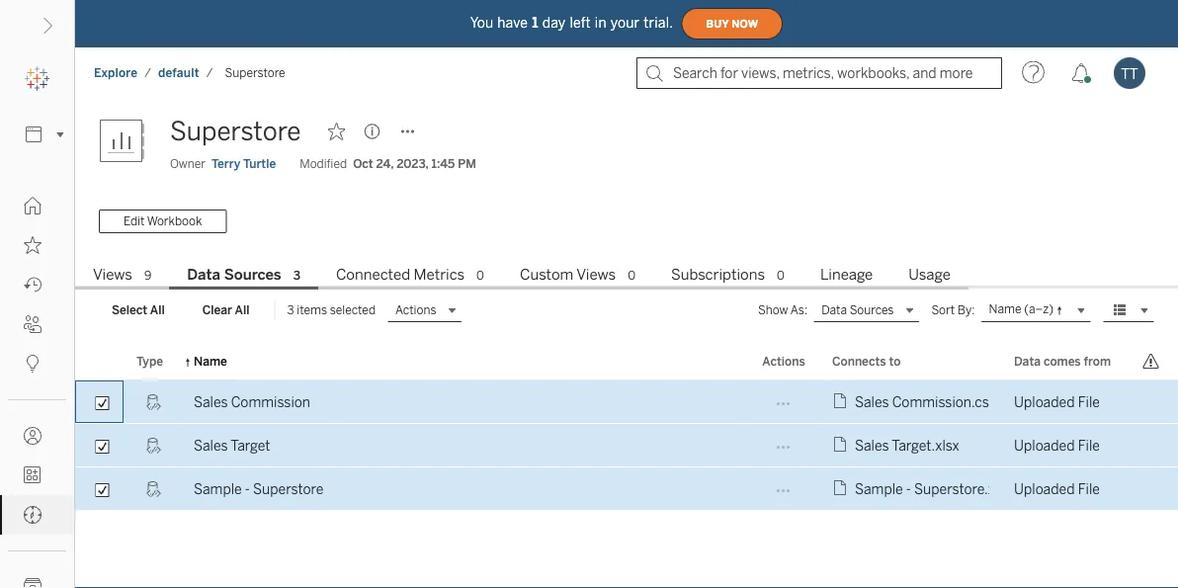 Task type: describe. For each thing, give the bounding box(es) containing it.
actions inside grid
[[762, 354, 805, 368]]

name for name (a–z)
[[989, 302, 1022, 316]]

from
[[1084, 354, 1111, 368]]

you have 1 day left in your trial.
[[470, 15, 673, 31]]

file for sales commission.csv
[[1078, 394, 1100, 410]]

show as:
[[758, 303, 808, 317]]

day
[[542, 15, 566, 31]]

your
[[611, 15, 640, 31]]

file (text file) image
[[832, 392, 855, 412]]

main navigation. press the up and down arrow keys to access links. element
[[0, 186, 74, 588]]

target.xlsx
[[892, 437, 960, 454]]

commission
[[231, 394, 310, 410]]

sales for sales commission
[[194, 394, 228, 410]]

1 vertical spatial superstore
[[170, 116, 301, 147]]

sales target
[[194, 437, 270, 454]]

row containing sales commission
[[75, 380, 1178, 424]]

turtle
[[243, 157, 276, 171]]

data sources inside sub-spaces tab list
[[187, 266, 281, 284]]

uploaded for sales target.xlsx
[[1014, 437, 1075, 454]]

row containing sample - superstore
[[75, 467, 1178, 511]]

file (microsoft excel) image
[[832, 436, 855, 456]]

data source (live—embedded in workbook) image for sales target
[[144, 437, 162, 455]]

name (a–z)
[[989, 302, 1054, 316]]

select all
[[112, 303, 165, 317]]

connected
[[336, 266, 410, 284]]

terry
[[212, 157, 241, 171]]

2 / from the left
[[206, 66, 213, 80]]

now
[[732, 18, 758, 30]]

trial.
[[644, 15, 673, 31]]

superstore.xls
[[914, 481, 1006, 497]]

- for superstore.xls
[[906, 481, 911, 497]]

file for sample - superstore.xls
[[1078, 481, 1100, 497]]

sales commission
[[194, 394, 310, 410]]

sales target.xlsx
[[855, 437, 960, 454]]

terry turtle link
[[212, 155, 276, 173]]

clear all button
[[189, 298, 262, 322]]

show
[[758, 303, 788, 317]]

selected
[[330, 303, 376, 317]]

select
[[112, 303, 147, 317]]

0 for views
[[628, 268, 636, 283]]

file (microsoft excel) image
[[832, 479, 855, 499]]

uploaded file for sample - superstore.xls
[[1014, 481, 1114, 497]]

navigation panel element
[[0, 59, 74, 588]]

cell for sample - superstore.xls
[[1130, 467, 1178, 511]]

1
[[532, 15, 538, 31]]

sources inside sub-spaces tab list
[[224, 266, 281, 284]]

workbook
[[147, 214, 202, 229]]

3 for 3 items selected
[[287, 303, 294, 317]]

metrics
[[414, 266, 465, 284]]

edit
[[124, 214, 145, 229]]

explore link
[[93, 65, 139, 81]]

subscriptions
[[671, 266, 765, 284]]

data sources inside data sources popup button
[[822, 303, 894, 317]]

usage
[[909, 266, 951, 284]]

all for select all
[[150, 303, 165, 317]]

owner
[[170, 157, 206, 171]]

connected metrics
[[336, 266, 465, 284]]

type
[[136, 354, 163, 368]]

modified
[[300, 157, 347, 171]]

custom
[[520, 266, 574, 284]]

edit workbook
[[124, 214, 202, 229]]

as:
[[791, 303, 808, 317]]

file for sales target.xlsx
[[1078, 437, 1100, 454]]

24,
[[376, 157, 394, 171]]

uploaded file for sales target.xlsx
[[1014, 437, 1114, 454]]

sales commission.csv
[[855, 394, 996, 410]]

edit workbook button
[[99, 209, 227, 233]]

1 views from the left
[[93, 266, 132, 284]]

sales for sales target.xlsx
[[855, 437, 889, 454]]

in
[[595, 15, 607, 31]]

explore
[[94, 66, 138, 80]]

data inside sub-spaces tab list
[[187, 266, 220, 284]]

superstore main content
[[75, 99, 1178, 588]]



Task type: locate. For each thing, give the bounding box(es) containing it.
sources inside popup button
[[850, 303, 894, 317]]

0 vertical spatial actions
[[395, 303, 436, 317]]

2023,
[[397, 157, 428, 171]]

buy now
[[706, 18, 758, 30]]

/
[[144, 66, 151, 80], [206, 66, 213, 80]]

grid containing sales commission
[[75, 343, 1178, 588]]

sales for sales commission.csv
[[855, 394, 889, 410]]

uploaded for sales commission.csv
[[1014, 394, 1075, 410]]

have
[[497, 15, 528, 31]]

1 horizontal spatial data
[[822, 303, 847, 317]]

0 right custom views
[[628, 268, 636, 283]]

all for clear all
[[235, 303, 250, 317]]

uploaded file
[[1014, 394, 1114, 410], [1014, 437, 1114, 454], [1014, 481, 1114, 497]]

0 vertical spatial uploaded
[[1014, 394, 1075, 410]]

modified oct 24, 2023, 1:45 pm
[[300, 157, 476, 171]]

all right select
[[150, 303, 165, 317]]

all inside button
[[235, 303, 250, 317]]

items
[[297, 303, 327, 317]]

3 inside sub-spaces tab list
[[293, 268, 301, 283]]

uploaded for sample - superstore.xls
[[1014, 481, 1075, 497]]

1 vertical spatial 3
[[287, 303, 294, 317]]

Search for views, metrics, workbooks, and more text field
[[637, 57, 1002, 89]]

comes
[[1044, 354, 1081, 368]]

explore / default /
[[94, 66, 213, 80]]

1 horizontal spatial /
[[206, 66, 213, 80]]

default link
[[157, 65, 200, 81]]

1 0 from the left
[[477, 268, 484, 283]]

connects
[[832, 354, 886, 368]]

superstore element
[[219, 66, 291, 80]]

sample - superstore
[[194, 481, 324, 497]]

/ right default
[[206, 66, 213, 80]]

1 vertical spatial actions
[[762, 354, 805, 368]]

3 for 3
[[293, 268, 301, 283]]

by:
[[958, 303, 975, 317]]

superstore down the target
[[253, 481, 324, 497]]

0 horizontal spatial all
[[150, 303, 165, 317]]

0 horizontal spatial actions
[[395, 303, 436, 317]]

name inside popup button
[[989, 302, 1022, 316]]

buy now button
[[681, 8, 783, 40]]

2 sample from the left
[[855, 481, 903, 497]]

3 items selected
[[287, 303, 376, 317]]

0 vertical spatial data
[[187, 266, 220, 284]]

1 file from the top
[[1078, 394, 1100, 410]]

superstore up terry turtle link on the top
[[170, 116, 301, 147]]

1 vertical spatial uploaded file
[[1014, 437, 1114, 454]]

cell for sales target.xlsx
[[1130, 424, 1178, 467]]

data source (live—embedded in workbook) image
[[144, 393, 162, 411]]

to
[[889, 354, 901, 368]]

0
[[477, 268, 484, 283], [628, 268, 636, 283], [777, 268, 785, 283]]

pm
[[458, 157, 476, 171]]

2 uploaded file from the top
[[1014, 437, 1114, 454]]

row group
[[75, 380, 1178, 511]]

1 horizontal spatial name
[[989, 302, 1022, 316]]

2 vertical spatial data
[[1014, 354, 1041, 368]]

row containing sales target
[[75, 424, 1178, 467]]

sources down lineage
[[850, 303, 894, 317]]

1 vertical spatial data sources
[[822, 303, 894, 317]]

1 vertical spatial file
[[1078, 437, 1100, 454]]

data sources down lineage
[[822, 303, 894, 317]]

3 0 from the left
[[777, 268, 785, 283]]

sources
[[224, 266, 281, 284], [850, 303, 894, 317]]

3 uploaded file from the top
[[1014, 481, 1114, 497]]

(a–z)
[[1024, 302, 1054, 316]]

sales up "sales target"
[[194, 394, 228, 410]]

data inside grid
[[1014, 354, 1041, 368]]

oct
[[353, 157, 373, 171]]

2 uploaded from the top
[[1014, 437, 1075, 454]]

1 vertical spatial uploaded
[[1014, 437, 1075, 454]]

row
[[75, 380, 1178, 424], [75, 424, 1178, 467], [75, 467, 1178, 511]]

9
[[144, 268, 151, 283]]

0 horizontal spatial -
[[245, 481, 250, 497]]

sub-spaces tab list
[[75, 264, 1178, 290]]

superstore right default
[[225, 66, 285, 80]]

0 right the metrics
[[477, 268, 484, 283]]

owner terry turtle
[[170, 157, 276, 171]]

2 data source (live—embedded in workbook) image from the top
[[144, 480, 162, 498]]

buy
[[706, 18, 729, 30]]

0 horizontal spatial /
[[144, 66, 151, 80]]

all
[[150, 303, 165, 317], [235, 303, 250, 317]]

1 horizontal spatial actions
[[762, 354, 805, 368]]

0 horizontal spatial sample
[[194, 481, 242, 497]]

left
[[570, 15, 591, 31]]

1 vertical spatial data source (live—embedded in workbook) image
[[144, 480, 162, 498]]

1:45
[[431, 157, 455, 171]]

0 vertical spatial name
[[989, 302, 1022, 316]]

2 vertical spatial file
[[1078, 481, 1100, 497]]

1 horizontal spatial views
[[576, 266, 616, 284]]

actions
[[395, 303, 436, 317], [762, 354, 805, 368]]

3 file from the top
[[1078, 481, 1100, 497]]

0 horizontal spatial views
[[93, 266, 132, 284]]

actions inside dropdown button
[[395, 303, 436, 317]]

1 uploaded from the top
[[1014, 394, 1075, 410]]

2 cell from the top
[[1130, 424, 1178, 467]]

sort by:
[[932, 303, 975, 317]]

sales down file (text file) icon
[[855, 437, 889, 454]]

cell for sales commission.csv
[[1130, 380, 1178, 424]]

row group containing sales commission
[[75, 380, 1178, 511]]

0 horizontal spatial sources
[[224, 266, 281, 284]]

name (a–z) button
[[981, 298, 1091, 322]]

0 vertical spatial data sources
[[187, 266, 281, 284]]

3
[[293, 268, 301, 283], [287, 303, 294, 317]]

2 file from the top
[[1078, 437, 1100, 454]]

1 all from the left
[[150, 303, 165, 317]]

0 vertical spatial data source (live—embedded in workbook) image
[[144, 437, 162, 455]]

- for superstore
[[245, 481, 250, 497]]

3 row from the top
[[75, 467, 1178, 511]]

1 cell from the top
[[1130, 380, 1178, 424]]

sample - superstore.xls
[[855, 481, 1006, 497]]

data left comes
[[1014, 354, 1041, 368]]

3 cell from the top
[[1130, 467, 1178, 511]]

workbook image
[[99, 112, 158, 171]]

1 data source (live—embedded in workbook) image from the top
[[144, 437, 162, 455]]

target
[[231, 437, 270, 454]]

/ left default link
[[144, 66, 151, 80]]

all right clear
[[235, 303, 250, 317]]

clear all
[[202, 303, 250, 317]]

list view image
[[1111, 301, 1129, 319]]

2 vertical spatial superstore
[[253, 481, 324, 497]]

1 / from the left
[[144, 66, 151, 80]]

actions down show as:
[[762, 354, 805, 368]]

0 horizontal spatial data
[[187, 266, 220, 284]]

actions down the connected metrics on the top of page
[[395, 303, 436, 317]]

file
[[1078, 394, 1100, 410], [1078, 437, 1100, 454], [1078, 481, 1100, 497]]

superstore
[[225, 66, 285, 80], [170, 116, 301, 147], [253, 481, 324, 497]]

uploaded file for sales commission.csv
[[1014, 394, 1114, 410]]

actions button
[[387, 298, 462, 322]]

all inside button
[[150, 303, 165, 317]]

0 vertical spatial file
[[1078, 394, 1100, 410]]

sales down connects to
[[855, 394, 889, 410]]

cell
[[1130, 380, 1178, 424], [1130, 424, 1178, 467], [1130, 467, 1178, 511]]

0 vertical spatial uploaded file
[[1014, 394, 1114, 410]]

sources up "clear all" button
[[224, 266, 281, 284]]

commission.csv
[[892, 394, 996, 410]]

-
[[245, 481, 250, 497], [906, 481, 911, 497]]

sample for sample - superstore
[[194, 481, 242, 497]]

1 vertical spatial data
[[822, 303, 847, 317]]

0 vertical spatial sources
[[224, 266, 281, 284]]

- down the target
[[245, 481, 250, 497]]

0 for metrics
[[477, 268, 484, 283]]

default
[[158, 66, 199, 80]]

3 uploaded from the top
[[1014, 481, 1075, 497]]

sample
[[194, 481, 242, 497], [855, 481, 903, 497]]

select all button
[[99, 298, 178, 322]]

1 horizontal spatial 0
[[628, 268, 636, 283]]

you
[[470, 15, 494, 31]]

grid
[[75, 343, 1178, 588]]

name inside grid
[[194, 354, 227, 368]]

0 horizontal spatial data sources
[[187, 266, 281, 284]]

1 - from the left
[[245, 481, 250, 497]]

data source (live—embedded in workbook) image for sample - superstore
[[144, 480, 162, 498]]

1 sample from the left
[[194, 481, 242, 497]]

0 up show as:
[[777, 268, 785, 283]]

sales left the target
[[194, 437, 228, 454]]

1 horizontal spatial sample
[[855, 481, 903, 497]]

2 0 from the left
[[628, 268, 636, 283]]

data inside popup button
[[822, 303, 847, 317]]

3 left items on the bottom of page
[[287, 303, 294, 317]]

name for name
[[194, 354, 227, 368]]

data
[[187, 266, 220, 284], [822, 303, 847, 317], [1014, 354, 1041, 368]]

data sources button
[[814, 298, 920, 322]]

name left (a–z)
[[989, 302, 1022, 316]]

1 vertical spatial name
[[194, 354, 227, 368]]

uploaded
[[1014, 394, 1075, 410], [1014, 437, 1075, 454], [1014, 481, 1075, 497]]

views right custom on the left top of page
[[576, 266, 616, 284]]

1 uploaded file from the top
[[1014, 394, 1114, 410]]

data sources up "clear all" button
[[187, 266, 281, 284]]

2 vertical spatial uploaded
[[1014, 481, 1075, 497]]

2 horizontal spatial 0
[[777, 268, 785, 283]]

connects to
[[832, 354, 901, 368]]

0 vertical spatial 3
[[293, 268, 301, 283]]

data up clear
[[187, 266, 220, 284]]

clear
[[202, 303, 232, 317]]

data sources
[[187, 266, 281, 284], [822, 303, 894, 317]]

sample down "sales target"
[[194, 481, 242, 497]]

0 horizontal spatial name
[[194, 354, 227, 368]]

1 horizontal spatial sources
[[850, 303, 894, 317]]

2 horizontal spatial data
[[1014, 354, 1041, 368]]

sort
[[932, 303, 955, 317]]

2 views from the left
[[576, 266, 616, 284]]

- down "sales target.xlsx"
[[906, 481, 911, 497]]

1 horizontal spatial -
[[906, 481, 911, 497]]

name
[[989, 302, 1022, 316], [194, 354, 227, 368]]

sample down "sales target.xlsx"
[[855, 481, 903, 497]]

1 horizontal spatial data sources
[[822, 303, 894, 317]]

sales for sales target
[[194, 437, 228, 454]]

2 all from the left
[[235, 303, 250, 317]]

2 - from the left
[[906, 481, 911, 497]]

sales
[[194, 394, 228, 410], [855, 394, 889, 410], [194, 437, 228, 454], [855, 437, 889, 454]]

data source (live—embedded in workbook) image
[[144, 437, 162, 455], [144, 480, 162, 498]]

data right as: at bottom
[[822, 303, 847, 317]]

sample for sample - superstore.xls
[[855, 481, 903, 497]]

1 vertical spatial sources
[[850, 303, 894, 317]]

1 row from the top
[[75, 380, 1178, 424]]

views
[[93, 266, 132, 284], [576, 266, 616, 284]]

superstore inside row
[[253, 481, 324, 497]]

2 row from the top
[[75, 424, 1178, 467]]

name down clear
[[194, 354, 227, 368]]

custom views
[[520, 266, 616, 284]]

0 vertical spatial superstore
[[225, 66, 285, 80]]

lineage
[[820, 266, 873, 284]]

data comes from
[[1014, 354, 1111, 368]]

3 up items on the bottom of page
[[293, 268, 301, 283]]

2 vertical spatial uploaded file
[[1014, 481, 1114, 497]]

views left 9
[[93, 266, 132, 284]]

0 horizontal spatial 0
[[477, 268, 484, 283]]

1 horizontal spatial all
[[235, 303, 250, 317]]



Task type: vqa. For each thing, say whether or not it's contained in the screenshot.


